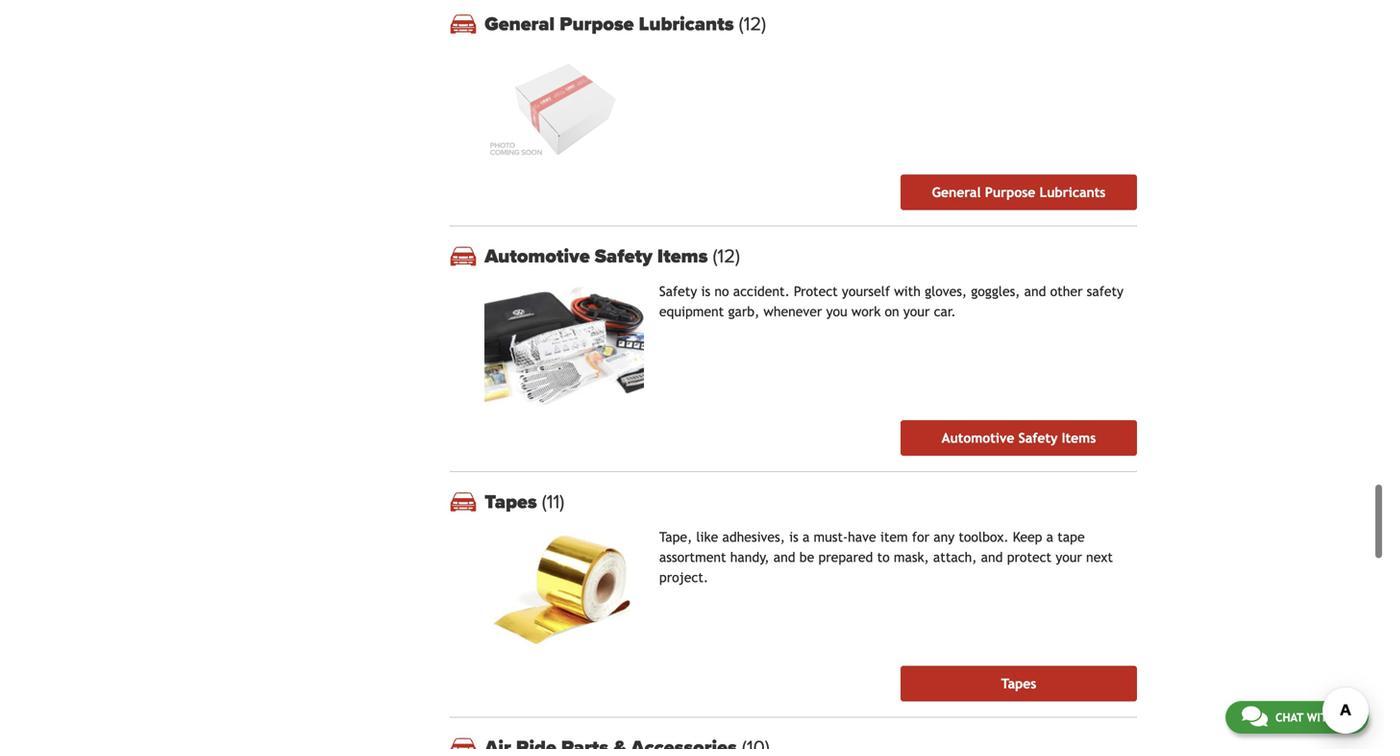 Task type: locate. For each thing, give the bounding box(es) containing it.
safety
[[1087, 284, 1124, 299]]

general for general purpose lubricants link to the top
[[485, 12, 555, 35]]

automotive safety items
[[485, 245, 713, 268], [942, 430, 1096, 445]]

gloves,
[[925, 284, 967, 299]]

safety
[[595, 245, 653, 268], [659, 284, 697, 299], [1019, 430, 1058, 445]]

your
[[904, 304, 930, 319], [1056, 549, 1083, 565]]

1 horizontal spatial purpose
[[985, 184, 1036, 200]]

0 horizontal spatial your
[[904, 304, 930, 319]]

0 horizontal spatial general
[[485, 12, 555, 35]]

general purpose lubricants for general purpose lubricants link to the bottom
[[932, 184, 1106, 200]]

1 vertical spatial is
[[789, 529, 799, 545]]

0 vertical spatial automotive safety items
[[485, 245, 713, 268]]

chat
[[1276, 711, 1304, 724]]

a up be
[[803, 529, 810, 545]]

0 vertical spatial general purpose lubricants
[[485, 12, 739, 35]]

your right on
[[904, 304, 930, 319]]

general
[[485, 12, 555, 35], [932, 184, 981, 200]]

automotive safety items link
[[485, 245, 1137, 268], [901, 420, 1137, 456]]

general for general purpose lubricants link to the bottom
[[932, 184, 981, 200]]

purpose for general purpose lubricants link to the bottom
[[985, 184, 1036, 200]]

goggles,
[[971, 284, 1021, 299]]

1 a from the left
[[803, 529, 810, 545]]

lubricants for general purpose lubricants link to the bottom
[[1040, 184, 1106, 200]]

automotive
[[485, 245, 590, 268], [942, 430, 1015, 445]]

1 horizontal spatial tapes
[[1002, 676, 1037, 691]]

0 vertical spatial general purpose lubricants link
[[485, 12, 1137, 35]]

tapes
[[485, 490, 542, 513], [1002, 676, 1037, 691]]

purpose
[[560, 12, 634, 35], [985, 184, 1036, 200]]

1 vertical spatial safety
[[659, 284, 697, 299]]

1 horizontal spatial general
[[932, 184, 981, 200]]

0 horizontal spatial general purpose lubricants
[[485, 12, 739, 35]]

0 vertical spatial with
[[894, 284, 921, 299]]

1 vertical spatial with
[[1307, 711, 1336, 724]]

with left the us
[[1307, 711, 1336, 724]]

1 vertical spatial items
[[1062, 430, 1096, 445]]

other
[[1051, 284, 1083, 299]]

1 vertical spatial purpose
[[985, 184, 1036, 200]]

any
[[934, 529, 955, 545]]

safety inside safety is no accident. protect yourself with gloves, goggles, and other safety equipment garb, whenever you work on your car.
[[659, 284, 697, 299]]

project.
[[659, 570, 709, 585]]

adhesives,
[[723, 529, 785, 545]]

0 horizontal spatial automotive safety items
[[485, 245, 713, 268]]

with
[[894, 284, 921, 299], [1307, 711, 1336, 724]]

your inside tape, like adhesives, is a must-have item for any toolbox. keep a tape assortment handy, and be prepared to mask, attach, and protect your next project.
[[1056, 549, 1083, 565]]

0 vertical spatial lubricants
[[639, 12, 734, 35]]

a
[[803, 529, 810, 545], [1047, 529, 1054, 545]]

no
[[715, 284, 729, 299]]

chat with us link
[[1226, 701, 1369, 734]]

yourself
[[842, 284, 890, 299]]

attach,
[[934, 549, 977, 565]]

tapes link
[[485, 490, 1137, 513], [901, 666, 1137, 701]]

your down tape
[[1056, 549, 1083, 565]]

0 horizontal spatial lubricants
[[639, 12, 734, 35]]

lubricants
[[639, 12, 734, 35], [1040, 184, 1106, 200]]

1 vertical spatial tapes
[[1002, 676, 1037, 691]]

0 vertical spatial your
[[904, 304, 930, 319]]

1 horizontal spatial your
[[1056, 549, 1083, 565]]

0 horizontal spatial items
[[658, 245, 708, 268]]

prepared
[[819, 549, 873, 565]]

lubricants for general purpose lubricants link to the top
[[639, 12, 734, 35]]

toolbox.
[[959, 529, 1009, 545]]

0 vertical spatial purpose
[[560, 12, 634, 35]]

1 vertical spatial automotive safety items link
[[901, 420, 1137, 456]]

and down toolbox.
[[981, 549, 1003, 565]]

whenever
[[764, 304, 822, 319]]

1 horizontal spatial automotive
[[942, 430, 1015, 445]]

1 horizontal spatial general purpose lubricants
[[932, 184, 1106, 200]]

0 horizontal spatial with
[[894, 284, 921, 299]]

0 vertical spatial tapes
[[485, 490, 542, 513]]

accident.
[[733, 284, 790, 299]]

2 vertical spatial safety
[[1019, 430, 1058, 445]]

automotive safety items for the top automotive safety items link
[[485, 245, 713, 268]]

1 vertical spatial automotive safety items
[[942, 430, 1096, 445]]

and
[[1025, 284, 1047, 299], [774, 549, 796, 565], [981, 549, 1003, 565]]

general purpose lubricants link
[[485, 12, 1137, 35], [901, 174, 1137, 210]]

2 horizontal spatial and
[[1025, 284, 1047, 299]]

and left other
[[1025, 284, 1047, 299]]

on
[[885, 304, 900, 319]]

automotive safety items for bottom automotive safety items link
[[942, 430, 1096, 445]]

1 horizontal spatial is
[[789, 529, 799, 545]]

0 vertical spatial automotive
[[485, 245, 590, 268]]

with up on
[[894, 284, 921, 299]]

1 vertical spatial general
[[932, 184, 981, 200]]

0 horizontal spatial automotive
[[485, 245, 590, 268]]

0 vertical spatial safety
[[595, 245, 653, 268]]

1 horizontal spatial safety
[[659, 284, 697, 299]]

is left no
[[701, 284, 711, 299]]

protect
[[794, 284, 838, 299]]

general purpose lubricants inside general purpose lubricants link
[[932, 184, 1106, 200]]

general purpose lubricants
[[485, 12, 739, 35], [932, 184, 1106, 200]]

items
[[658, 245, 708, 268], [1062, 430, 1096, 445]]

0 vertical spatial general
[[485, 12, 555, 35]]

automotive safety items thumbnail image image
[[485, 285, 644, 405]]

1 vertical spatial your
[[1056, 549, 1083, 565]]

assortment
[[659, 549, 726, 565]]

0 vertical spatial is
[[701, 284, 711, 299]]

is left must-
[[789, 529, 799, 545]]

1 vertical spatial automotive
[[942, 430, 1015, 445]]

is
[[701, 284, 711, 299], [789, 529, 799, 545]]

a left tape
[[1047, 529, 1054, 545]]

1 vertical spatial lubricants
[[1040, 184, 1106, 200]]

chat with us
[[1276, 711, 1353, 724]]

1 horizontal spatial automotive safety items
[[942, 430, 1096, 445]]

0 horizontal spatial a
[[803, 529, 810, 545]]

and left be
[[774, 549, 796, 565]]

0 horizontal spatial is
[[701, 284, 711, 299]]

0 vertical spatial items
[[658, 245, 708, 268]]

1 horizontal spatial items
[[1062, 430, 1096, 445]]

1 horizontal spatial a
[[1047, 529, 1054, 545]]

1 horizontal spatial lubricants
[[1040, 184, 1106, 200]]

0 horizontal spatial purpose
[[560, 12, 634, 35]]

handy,
[[731, 549, 770, 565]]

1 vertical spatial general purpose lubricants
[[932, 184, 1106, 200]]



Task type: vqa. For each thing, say whether or not it's contained in the screenshot.
our
no



Task type: describe. For each thing, give the bounding box(es) containing it.
protect
[[1007, 549, 1052, 565]]

item
[[881, 529, 908, 545]]

items for the top automotive safety items link
[[658, 245, 708, 268]]

and inside safety is no accident. protect yourself with gloves, goggles, and other safety equipment garb, whenever you work on your car.
[[1025, 284, 1047, 299]]

tape, like adhesives, is a must-have item for any toolbox. keep a tape assortment handy, and be prepared to mask, attach, and protect your next project.
[[659, 529, 1113, 585]]

for
[[912, 529, 930, 545]]

is inside tape, like adhesives, is a must-have item for any toolbox. keep a tape assortment handy, and be prepared to mask, attach, and protect your next project.
[[789, 529, 799, 545]]

to
[[877, 549, 890, 565]]

1 vertical spatial general purpose lubricants link
[[901, 174, 1137, 210]]

your inside safety is no accident. protect yourself with gloves, goggles, and other safety equipment garb, whenever you work on your car.
[[904, 304, 930, 319]]

general purpose lubricants for general purpose lubricants link to the top
[[485, 12, 739, 35]]

0 horizontal spatial safety
[[595, 245, 653, 268]]

mask,
[[894, 549, 929, 565]]

0 vertical spatial automotive safety items link
[[485, 245, 1137, 268]]

keep
[[1013, 529, 1043, 545]]

like
[[697, 529, 718, 545]]

0 horizontal spatial and
[[774, 549, 796, 565]]

1 horizontal spatial and
[[981, 549, 1003, 565]]

work
[[852, 304, 881, 319]]

be
[[800, 549, 815, 565]]

comments image
[[1242, 705, 1268, 728]]

1 vertical spatial tapes link
[[901, 666, 1137, 701]]

1 horizontal spatial with
[[1307, 711, 1336, 724]]

automotive for bottom automotive safety items link
[[942, 430, 1015, 445]]

0 horizontal spatial tapes
[[485, 490, 542, 513]]

must-
[[814, 529, 848, 545]]

items for bottom automotive safety items link
[[1062, 430, 1096, 445]]

tape
[[1058, 529, 1085, 545]]

2 a from the left
[[1047, 529, 1054, 545]]

have
[[848, 529, 877, 545]]

next
[[1087, 549, 1113, 565]]

safety is no accident. protect yourself with gloves, goggles, and other safety equipment garb, whenever you work on your car.
[[659, 284, 1124, 319]]

0 vertical spatial tapes link
[[485, 490, 1137, 513]]

us
[[1339, 711, 1353, 724]]

equipment
[[659, 304, 724, 319]]

general purpose lubricants thumbnail image image
[[485, 53, 644, 159]]

garb,
[[728, 304, 760, 319]]

automotive for the top automotive safety items link
[[485, 245, 590, 268]]

tapes thumbnail image image
[[485, 531, 644, 650]]

with inside safety is no accident. protect yourself with gloves, goggles, and other safety equipment garb, whenever you work on your car.
[[894, 284, 921, 299]]

you
[[826, 304, 848, 319]]

is inside safety is no accident. protect yourself with gloves, goggles, and other safety equipment garb, whenever you work on your car.
[[701, 284, 711, 299]]

car.
[[934, 304, 956, 319]]

2 horizontal spatial safety
[[1019, 430, 1058, 445]]

tape,
[[659, 529, 692, 545]]

purpose for general purpose lubricants link to the top
[[560, 12, 634, 35]]



